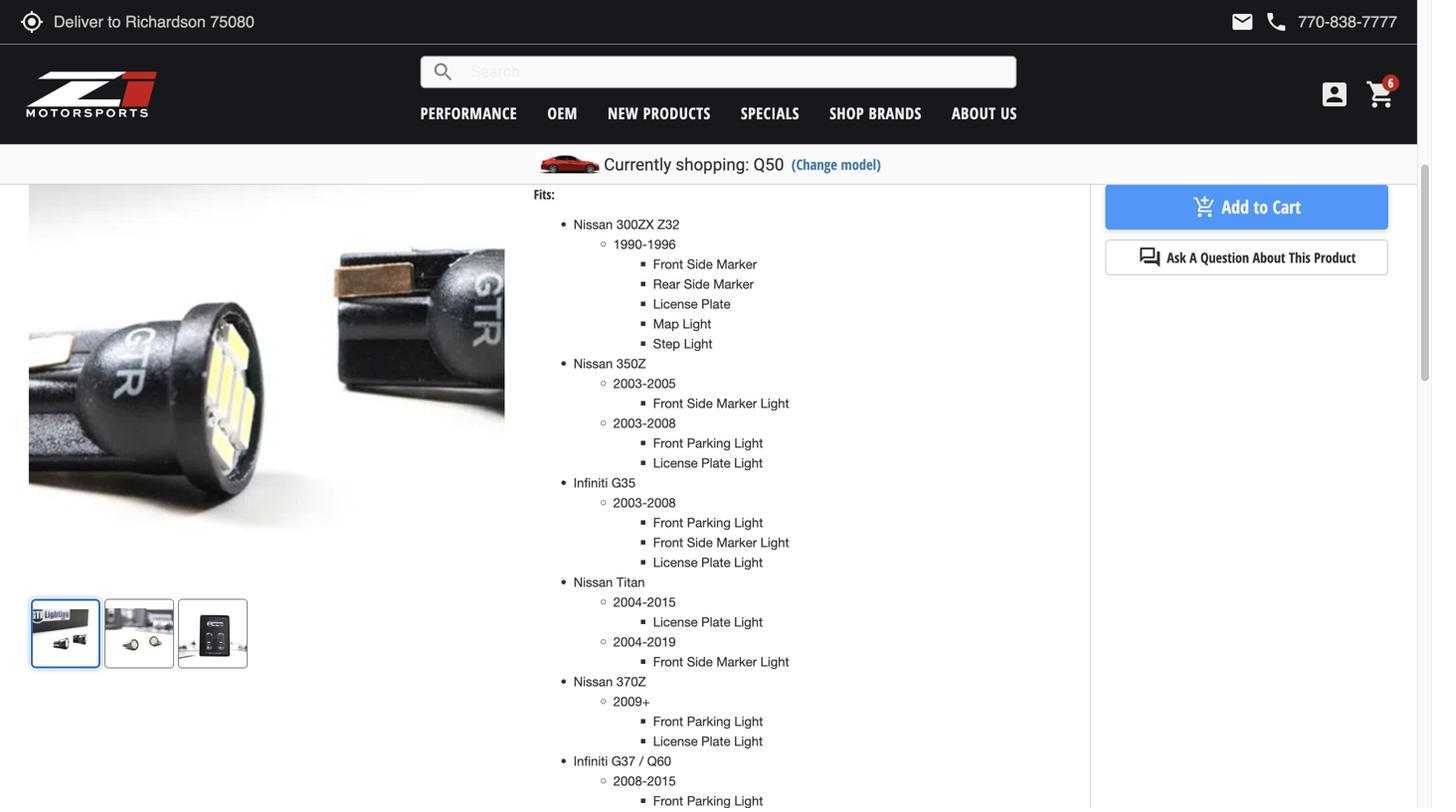 Task type: vqa. For each thing, say whether or not it's contained in the screenshot.
the top (excludes
no



Task type: locate. For each thing, give the bounding box(es) containing it.
shopping_cart link
[[1361, 79, 1397, 110]]

12v
[[731, 117, 753, 132]]

nissan left 300zx
[[574, 217, 613, 232]]

2 2015 from the top
[[647, 774, 676, 789]]

add_shopping_cart add to cart
[[1193, 195, 1301, 219]]

about left us
[[952, 102, 996, 124]]

shop brands
[[830, 102, 922, 124]]

3 nissan from the top
[[574, 575, 613, 590]]

nissan left titan
[[574, 575, 613, 590]]

about left 'this'
[[1253, 248, 1286, 267]]

3 2003- from the top
[[613, 495, 647, 511]]

map
[[653, 316, 679, 332]]

5000k
[[626, 157, 663, 172]]

3 parking from the top
[[687, 714, 731, 729]]

2003- down '350z'
[[613, 376, 647, 391]]

account_box link
[[1314, 79, 1356, 110]]

about
[[952, 102, 996, 124], [1253, 248, 1286, 267]]

shop
[[830, 102, 864, 124]]

infiniti inside nissan 300zx z32 1990-1996 front side marker rear side marker license plate map light step light nissan 350z 2003-2005 front side marker light 2003-2008 front parking light license plate light infiniti g35 2003-2008 front parking light front side marker light license plate light nissan titan 2004-2015 license plate light 2004-2019 front side marker light nissan 370z 2009+ front parking light license plate light
[[574, 475, 608, 491]]

/ right 'white'
[[610, 77, 615, 92]]

new products
[[608, 102, 711, 124]]

0 horizontal spatial about
[[952, 102, 996, 124]]

us
[[1001, 102, 1017, 124]]

1 vertical spatial parking
[[687, 515, 731, 531]]

2004-
[[613, 595, 647, 610], [613, 634, 647, 650]]

(change model) link
[[792, 155, 881, 174]]

phone
[[1265, 10, 1288, 34]]

0 vertical spatial 2008
[[647, 416, 676, 431]]

1 vertical spatial infiniti
[[574, 754, 608, 769]]

1 vertical spatial /
[[639, 754, 644, 769]]

2 vertical spatial parking
[[687, 714, 731, 729]]

/
[[610, 77, 615, 92], [639, 754, 644, 769]]

2 parking from the top
[[687, 515, 731, 531]]

0 vertical spatial 2015
[[647, 595, 676, 610]]

products
[[643, 102, 711, 124]]

5 plate from the top
[[701, 734, 731, 749]]

infiniti g37 / q60
[[574, 754, 671, 769]]

~51
[[613, 97, 636, 112]]

1 2008 from the top
[[647, 416, 676, 431]]

1 infiniti from the top
[[574, 475, 608, 491]]

(change
[[792, 155, 837, 174]]

model)
[[841, 155, 881, 174]]

marker
[[716, 256, 757, 272], [713, 276, 754, 292], [716, 396, 757, 411], [716, 535, 757, 550], [716, 654, 757, 670]]

a
[[1190, 248, 1197, 267]]

2 2004- from the top
[[613, 634, 647, 650]]

/ right 'g37'
[[639, 754, 644, 769]]

0.07a
[[680, 117, 714, 132]]

currently shopping: q50 (change model)
[[604, 155, 881, 175]]

nissan left 370z
[[574, 674, 613, 690]]

plate
[[701, 296, 731, 312], [701, 455, 731, 471], [701, 555, 731, 570], [701, 615, 731, 630], [701, 734, 731, 749]]

performance link
[[420, 102, 517, 124]]

to
[[1254, 195, 1268, 219]]

infiniti left 'g37'
[[574, 754, 608, 769]]

1 2004- from the top
[[613, 595, 647, 610]]

amber
[[618, 77, 657, 92]]

oem link
[[547, 102, 578, 124]]

z1 motorsports logo image
[[25, 70, 159, 119]]

2008
[[647, 416, 676, 431], [647, 495, 676, 511]]

shopping_cart
[[1366, 79, 1397, 110]]

license
[[653, 296, 698, 312], [653, 455, 698, 471], [653, 555, 698, 570], [653, 615, 698, 630], [653, 734, 698, 749]]

2015 up 2019
[[647, 595, 676, 610]]

infiniti
[[574, 475, 608, 491], [574, 754, 608, 769]]

1 horizontal spatial about
[[1253, 248, 1286, 267]]

1 horizontal spatial /
[[639, 754, 644, 769]]

0 vertical spatial 2004-
[[613, 595, 647, 610]]

nissan left '350z'
[[574, 356, 613, 371]]

1 vertical spatial 2003-
[[613, 416, 647, 431]]

3 front from the top
[[653, 436, 683, 451]]

1 license from the top
[[653, 296, 698, 312]]

2004- up 370z
[[613, 634, 647, 650]]

g37
[[612, 754, 636, 769]]

oem
[[547, 102, 578, 124]]

specifications:
[[534, 46, 606, 64]]

1 vertical spatial 2008
[[647, 495, 676, 511]]

1990-
[[613, 237, 647, 252]]

light
[[683, 316, 711, 332], [684, 336, 713, 351], [761, 396, 789, 411], [734, 436, 763, 451], [734, 455, 763, 471], [734, 515, 763, 531], [761, 535, 789, 550], [734, 555, 763, 570], [734, 615, 763, 630], [761, 654, 789, 670], [734, 714, 763, 729], [734, 734, 763, 749]]

1 2015 from the top
[[647, 595, 676, 610]]

q60
[[647, 754, 671, 769]]

brands
[[869, 102, 922, 124]]

nissan 300zx z32 1990-1996 front side marker rear side marker license plate map light step light nissan 350z 2003-2005 front side marker light 2003-2008 front parking light license plate light infiniti g35 2003-2008 front parking light front side marker light license plate light nissan titan 2004-2015 license plate light 2004-2019 front side marker light nissan 370z 2009+ front parking light license plate light
[[574, 217, 789, 749]]

fits:
[[534, 185, 555, 203]]

0 horizontal spatial /
[[610, 77, 615, 92]]

1 vertical spatial 2015
[[647, 774, 676, 789]]

2015
[[647, 595, 676, 610], [647, 774, 676, 789]]

side
[[687, 256, 713, 272], [684, 276, 710, 292], [687, 396, 713, 411], [687, 535, 713, 550], [687, 654, 713, 670]]

front
[[653, 256, 683, 272], [653, 396, 683, 411], [653, 436, 683, 451], [653, 515, 683, 531], [653, 535, 683, 550], [653, 654, 683, 670], [653, 714, 683, 729]]

2015 down q60
[[647, 774, 676, 789]]

question
[[1201, 248, 1249, 267]]

0.96w
[[639, 137, 674, 152]]

shopping:
[[676, 155, 749, 175]]

0 vertical spatial infiniti
[[574, 475, 608, 491]]

4 front from the top
[[653, 515, 683, 531]]

4 license from the top
[[653, 615, 698, 630]]

specials
[[741, 102, 800, 124]]

2015 inside nissan 300zx z32 1990-1996 front side marker rear side marker license plate map light step light nissan 350z 2003-2005 front side marker light 2003-2008 front parking light license plate light infiniti g35 2003-2008 front parking light front side marker light license plate light nissan titan 2004-2015 license plate light 2004-2019 front side marker light nissan 370z 2009+ front parking light license plate light
[[647, 595, 676, 610]]

0 vertical spatial 2003-
[[613, 376, 647, 391]]

q50
[[754, 155, 784, 175]]

2 vertical spatial 2003-
[[613, 495, 647, 511]]

g35
[[612, 475, 636, 491]]

2003- down 2005
[[613, 416, 647, 431]]

2003-
[[613, 376, 647, 391], [613, 416, 647, 431], [613, 495, 647, 511]]

nissan
[[574, 217, 613, 232], [574, 356, 613, 371], [574, 575, 613, 590], [574, 674, 613, 690]]

1 vertical spatial 2004-
[[613, 634, 647, 650]]

performance
[[420, 102, 517, 124]]

0 vertical spatial parking
[[687, 436, 731, 451]]

parking
[[687, 436, 731, 451], [687, 515, 731, 531], [687, 714, 731, 729]]

1 vertical spatial about
[[1253, 248, 1286, 267]]

new
[[608, 102, 639, 124]]

350z
[[617, 356, 646, 371]]

step
[[653, 336, 680, 351]]

6 front from the top
[[653, 654, 683, 670]]

color:
[[574, 157, 622, 172]]

infiniti left g35
[[574, 475, 608, 491]]

1 nissan from the top
[[574, 217, 613, 232]]

1 front from the top
[[653, 256, 683, 272]]

2004- down titan
[[613, 595, 647, 610]]

1996
[[647, 237, 676, 252]]

0 vertical spatial /
[[610, 77, 615, 92]]

2003- down g35
[[613, 495, 647, 511]]

0 vertical spatial about
[[952, 102, 996, 124]]



Task type: describe. For each thing, give the bounding box(es) containing it.
white
[[574, 77, 607, 92]]

2 infiniti from the top
[[574, 754, 608, 769]]

2008-
[[613, 774, 647, 789]]

1 parking from the top
[[687, 436, 731, 451]]

question_answer ask a question about this product
[[1138, 246, 1356, 270]]

cart
[[1273, 195, 1301, 219]]

add
[[1222, 195, 1249, 219]]

ask
[[1167, 248, 1186, 267]]

3 license from the top
[[653, 555, 698, 570]]

2 2008 from the top
[[647, 495, 676, 511]]

5 license from the top
[[653, 734, 698, 749]]

z32
[[658, 217, 680, 232]]

Search search field
[[455, 57, 1016, 87]]

2008-2015
[[613, 774, 676, 789]]

2019
[[647, 634, 676, 650]]

question_answer
[[1138, 246, 1162, 270]]

new products link
[[608, 102, 711, 124]]

about us link
[[952, 102, 1017, 124]]

titan
[[617, 575, 645, 590]]

2 nissan from the top
[[574, 356, 613, 371]]

2 front from the top
[[653, 396, 683, 411]]

mail
[[1231, 10, 1255, 34]]

2009+
[[613, 694, 650, 710]]

load:
[[638, 117, 676, 132]]

this
[[1289, 248, 1311, 267]]

@
[[717, 117, 728, 132]]

white / amber ~51 lumens current load: 0.07a @ 12v dc wattage: 0.96w color: 5000k
[[574, 77, 775, 172]]

about inside question_answer ask a question about this product
[[1253, 248, 1286, 267]]

4 nissan from the top
[[574, 674, 613, 690]]

/ inside white / amber ~51 lumens current load: 0.07a @ 12v dc wattage: 0.96w color: 5000k
[[610, 77, 615, 92]]

currently
[[604, 155, 672, 175]]

rear
[[653, 276, 680, 292]]

my_location
[[20, 10, 44, 34]]

add_shopping_cart
[[1193, 195, 1217, 219]]

specials link
[[741, 102, 800, 124]]

1 2003- from the top
[[613, 376, 647, 391]]

mail phone
[[1231, 10, 1288, 34]]

current
[[574, 117, 635, 132]]

phone link
[[1265, 10, 1397, 34]]

wattage:
[[574, 137, 636, 152]]

7 front from the top
[[653, 714, 683, 729]]

account_box
[[1319, 79, 1351, 110]]

lumens
[[639, 97, 685, 112]]

2 2003- from the top
[[613, 416, 647, 431]]

1 plate from the top
[[701, 296, 731, 312]]

5 front from the top
[[653, 535, 683, 550]]

shop brands link
[[830, 102, 922, 124]]

300zx
[[617, 217, 654, 232]]

3 plate from the top
[[701, 555, 731, 570]]

dc
[[757, 117, 775, 132]]

mail link
[[1231, 10, 1255, 34]]

370z
[[617, 674, 646, 690]]

4 plate from the top
[[701, 615, 731, 630]]

search
[[431, 60, 455, 84]]

about us
[[952, 102, 1017, 124]]

2 license from the top
[[653, 455, 698, 471]]

2005
[[647, 376, 676, 391]]

product
[[1314, 248, 1356, 267]]

2 plate from the top
[[701, 455, 731, 471]]



